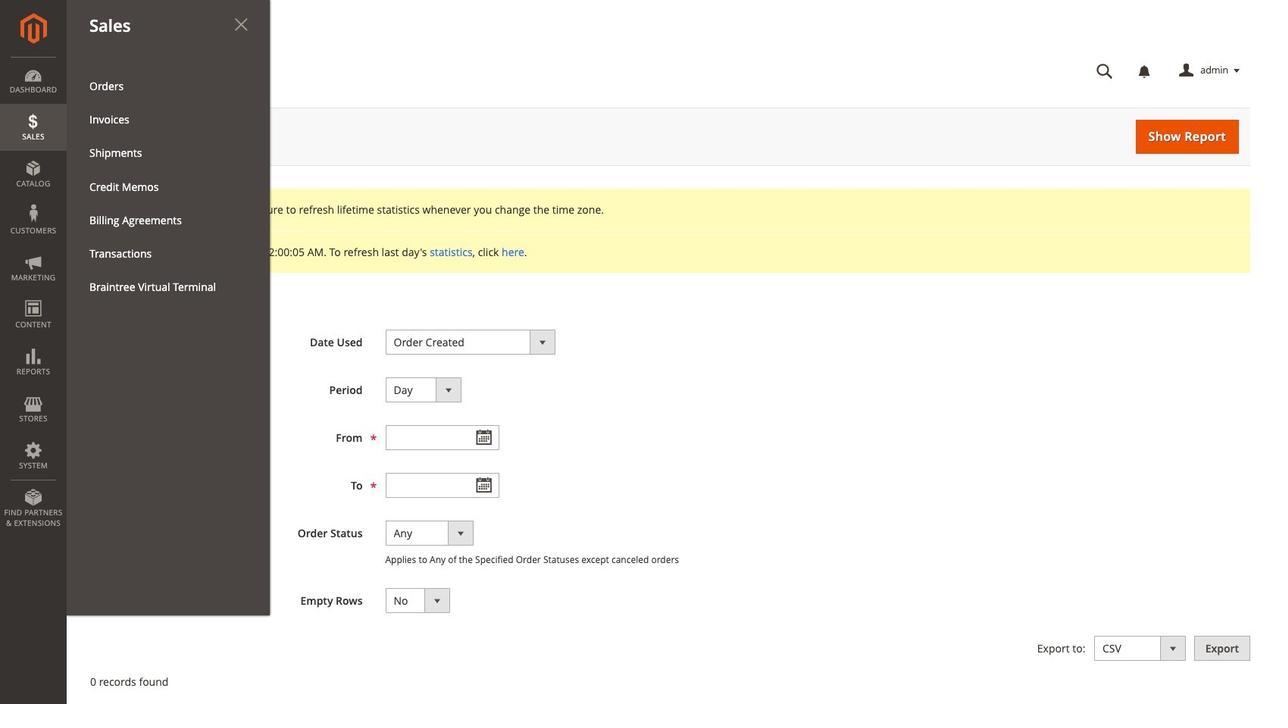 Task type: vqa. For each thing, say whether or not it's contained in the screenshot.
tab list
no



Task type: locate. For each thing, give the bounding box(es) containing it.
menu bar
[[0, 0, 270, 615]]

menu
[[78, 70, 258, 303]]

magento admin panel image
[[20, 13, 47, 44]]

None text field
[[385, 425, 499, 450], [385, 473, 499, 498], [385, 425, 499, 450], [385, 473, 499, 498]]



